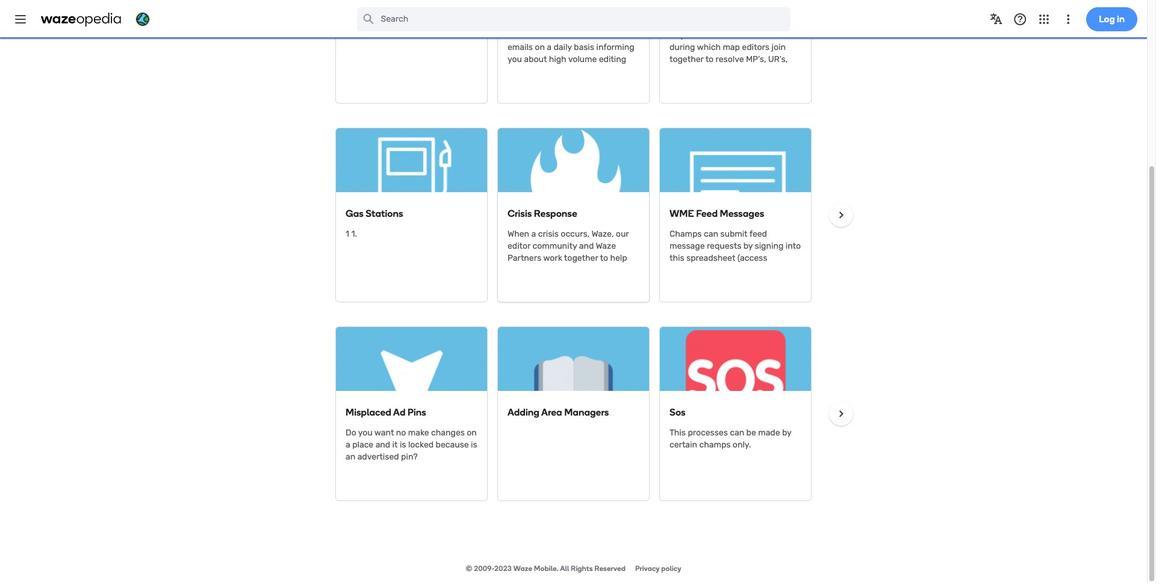 Task type: locate. For each thing, give the bounding box(es) containing it.
in down (access
[[753, 265, 760, 275]]

2 vertical spatial and
[[376, 440, 391, 450]]

sos link
[[670, 407, 686, 418]]

0 vertical spatial and
[[579, 241, 594, 251]]

you
[[508, 54, 522, 64], [358, 428, 373, 438]]

advertised
[[358, 452, 399, 462]]

0 vertical spatial can
[[704, 229, 719, 239]]

2009-
[[474, 565, 495, 573]]

is right "because"
[[471, 440, 478, 450]]

0 horizontal spatial the
[[545, 265, 559, 275]]

the up basis
[[591, 30, 604, 40]]

by up (access
[[744, 241, 753, 251]]

2 horizontal spatial the
[[762, 265, 775, 275]]

1 vertical spatial can
[[730, 428, 745, 438]]

a inside do you want no make changes on a place and it is locked because is an advertised pin?
[[346, 440, 351, 450]]

2 vertical spatial a
[[346, 440, 351, 450]]

0 vertical spatial a
[[547, 42, 552, 52]]

1 horizontal spatial by
[[783, 428, 792, 438]]

processes
[[688, 428, 728, 438]]

a left crisis
[[532, 229, 536, 239]]

can up requests
[[704, 229, 719, 239]]

made
[[759, 428, 781, 438]]

pin?
[[401, 452, 418, 462]]

in up basis
[[582, 30, 589, 40]]

0 horizontal spatial on
[[467, 428, 477, 438]]

affected
[[561, 265, 594, 275]]

champs can submit feed message requests by signing into this spreadsheet (access restricted) and filling in the required information.
[[670, 229, 801, 287]]

2 horizontal spatial a
[[547, 42, 552, 52]]

to
[[600, 253, 609, 263]]

0 vertical spatial by
[[744, 241, 753, 251]]

can inside 'champs can submit feed message requests by signing into this spreadsheet (access restricted) and filling in the required information.'
[[704, 229, 719, 239]]

by
[[744, 241, 753, 251], [783, 428, 792, 438]]

and up information.
[[713, 265, 728, 275]]

area. down to
[[596, 265, 615, 275]]

new communities tool kit link
[[346, 9, 463, 20]]

1 vertical spatial area.
[[596, 265, 615, 275]]

form
[[606, 30, 625, 40]]

this processes can be made by certain champs only.
[[670, 428, 792, 450]]

1 vertical spatial by
[[783, 428, 792, 438]]

this
[[670, 253, 685, 263]]

privacy policy
[[636, 565, 682, 573]]

in
[[582, 30, 589, 40], [546, 66, 553, 77], [536, 265, 544, 275], [753, 265, 760, 275]]

a
[[547, 42, 552, 52], [532, 229, 536, 239], [346, 440, 351, 450]]

activities
[[508, 66, 544, 77]]

0 horizontal spatial can
[[704, 229, 719, 239]]

1 horizontal spatial area.
[[596, 265, 615, 275]]

and up together
[[579, 241, 594, 251]]

of
[[627, 30, 634, 40]]

policy
[[662, 565, 682, 573]]

on inside do you want no make changes on a place and it is locked because is an advertised pin?
[[467, 428, 477, 438]]

certain
[[670, 440, 698, 450]]

on inside these alerts come in the form of emails on a daily basis informing you about high volume editing activities in your area.
[[535, 42, 545, 52]]

your
[[555, 66, 572, 77]]

waze right 2023
[[514, 565, 533, 573]]

be
[[747, 428, 757, 438]]

1 horizontal spatial and
[[579, 241, 594, 251]]

can up only. at the right bottom of page
[[730, 428, 745, 438]]

information.
[[705, 277, 753, 287]]

0 vertical spatial area.
[[574, 66, 594, 77]]

0 vertical spatial on
[[535, 42, 545, 52]]

misplaced ad pins link
[[346, 407, 427, 418]]

filling
[[730, 265, 751, 275]]

area. down volume
[[574, 66, 594, 77]]

stations
[[366, 208, 404, 219]]

tool
[[430, 9, 448, 20]]

in inside when a crisis occurs, waze, our editor community and waze partners work together to help people in the affected area.
[[536, 265, 544, 275]]

submit
[[721, 229, 748, 239]]

0 horizontal spatial you
[[358, 428, 373, 438]]

1 vertical spatial you
[[358, 428, 373, 438]]

and
[[579, 241, 594, 251], [713, 265, 728, 275], [376, 440, 391, 450]]

response
[[534, 208, 578, 219]]

1 horizontal spatial a
[[532, 229, 536, 239]]

0 horizontal spatial is
[[400, 440, 406, 450]]

a inside when a crisis occurs, waze, our editor community and waze partners work together to help people in the affected area.
[[532, 229, 536, 239]]

2 horizontal spatial and
[[713, 265, 728, 275]]

crisis response
[[508, 208, 578, 219]]

in left your
[[546, 66, 553, 77]]

you up place
[[358, 428, 373, 438]]

the
[[591, 30, 604, 40], [545, 265, 559, 275], [762, 265, 775, 275]]

the down work
[[545, 265, 559, 275]]

waze,
[[592, 229, 614, 239]]

1 horizontal spatial the
[[591, 30, 604, 40]]

managers
[[565, 407, 609, 418]]

and inside 'champs can submit feed message requests by signing into this spreadsheet (access restricted) and filling in the required information.'
[[713, 265, 728, 275]]

1 vertical spatial a
[[532, 229, 536, 239]]

0 horizontal spatial by
[[744, 241, 753, 251]]

emails
[[508, 42, 533, 52]]

in right people on the left of the page
[[536, 265, 544, 275]]

0 horizontal spatial a
[[346, 440, 351, 450]]

1 horizontal spatial is
[[471, 440, 478, 450]]

you down emails
[[508, 54, 522, 64]]

on up about
[[535, 42, 545, 52]]

when a crisis occurs, waze, our editor community and waze partners work together to help people in the affected area.
[[508, 229, 629, 275]]

and down want
[[376, 440, 391, 450]]

on up "because"
[[467, 428, 477, 438]]

a up an
[[346, 440, 351, 450]]

make
[[408, 428, 429, 438]]

area.
[[574, 66, 594, 77], [596, 265, 615, 275]]

1 vertical spatial on
[[467, 428, 477, 438]]

can inside "this processes can be made by certain champs only."
[[730, 428, 745, 438]]

into
[[786, 241, 801, 251]]

on
[[535, 42, 545, 52], [467, 428, 477, 438]]

can
[[704, 229, 719, 239], [730, 428, 745, 438]]

is right it
[[400, 440, 406, 450]]

1 horizontal spatial can
[[730, 428, 745, 438]]

waze up to
[[596, 241, 616, 251]]

1 horizontal spatial you
[[508, 54, 522, 64]]

it
[[393, 440, 398, 450]]

0 vertical spatial waze
[[596, 241, 616, 251]]

feed
[[697, 208, 718, 219]]

wme feed messages link
[[670, 208, 765, 219]]

work
[[544, 253, 563, 263]]

1 vertical spatial and
[[713, 265, 728, 275]]

1 horizontal spatial on
[[535, 42, 545, 52]]

message
[[670, 241, 705, 251]]

0 vertical spatial you
[[508, 54, 522, 64]]

waze
[[596, 241, 616, 251], [514, 565, 533, 573]]

adding area managers
[[508, 407, 609, 418]]

editing
[[599, 54, 627, 64]]

a down alerts
[[547, 42, 552, 52]]

champs
[[700, 440, 731, 450]]

0 horizontal spatial and
[[376, 440, 391, 450]]

0 horizontal spatial waze
[[514, 565, 533, 573]]

1 horizontal spatial waze
[[596, 241, 616, 251]]

0 horizontal spatial area.
[[574, 66, 594, 77]]

the down (access
[[762, 265, 775, 275]]

by right made
[[783, 428, 792, 438]]



Task type: describe. For each thing, give the bounding box(es) containing it.
come
[[558, 30, 580, 40]]

the inside when a crisis occurs, waze, our editor community and waze partners work together to help people in the affected area.
[[545, 265, 559, 275]]

mobile.
[[534, 565, 559, 573]]

help
[[611, 253, 628, 263]]

signing
[[755, 241, 784, 251]]

alerts
[[534, 30, 556, 40]]

this
[[670, 428, 686, 438]]

and inside do you want no make changes on a place and it is locked because is an advertised pin?
[[376, 440, 391, 450]]

these
[[508, 30, 532, 40]]

by inside "this processes can be made by certain champs only."
[[783, 428, 792, 438]]

2 is from the left
[[471, 440, 478, 450]]

ad
[[393, 407, 406, 418]]

place
[[353, 440, 374, 450]]

occurs,
[[561, 229, 590, 239]]

messages
[[720, 208, 765, 219]]

gas stations
[[346, 208, 404, 219]]

wme
[[670, 208, 695, 219]]

partners
[[508, 253, 542, 263]]

misplaced
[[346, 407, 392, 418]]

area. inside these alerts come in the form of emails on a daily basis informing you about high volume editing activities in your area.
[[574, 66, 594, 77]]

misplaced ad pins
[[346, 407, 427, 418]]

you inside these alerts come in the form of emails on a daily basis informing you about high volume editing activities in your area.
[[508, 54, 522, 64]]

crisis response link
[[508, 208, 578, 219]]

together
[[564, 253, 599, 263]]

adding area managers link
[[508, 407, 609, 418]]

new
[[346, 9, 366, 20]]

basis
[[574, 42, 595, 52]]

reserved
[[595, 565, 626, 573]]

do
[[346, 428, 357, 438]]

1
[[346, 229, 349, 239]]

and inside when a crisis occurs, waze, our editor community and waze partners work together to help people in the affected area.
[[579, 241, 594, 251]]

gas stations link
[[346, 208, 404, 219]]

want
[[375, 428, 394, 438]]

when
[[508, 229, 530, 239]]

champs
[[670, 229, 702, 239]]

high
[[549, 54, 567, 64]]

privacy policy link
[[636, 565, 682, 573]]

1 1.
[[346, 229, 357, 239]]

editor
[[508, 241, 531, 251]]

communities
[[368, 9, 428, 20]]

crisis
[[538, 229, 559, 239]]

informing
[[597, 42, 635, 52]]

1.
[[352, 229, 357, 239]]

by inside 'champs can submit feed message requests by signing into this spreadsheet (access restricted) and filling in the required information.'
[[744, 241, 753, 251]]

about
[[524, 54, 547, 64]]

people
[[508, 265, 534, 275]]

(access
[[738, 253, 768, 263]]

feed
[[750, 229, 768, 239]]

the inside 'champs can submit feed message requests by signing into this spreadsheet (access restricted) and filling in the required information.'
[[762, 265, 775, 275]]

restricted)
[[670, 265, 711, 275]]

area
[[542, 407, 563, 418]]

you inside do you want no make changes on a place and it is locked because is an advertised pin?
[[358, 428, 373, 438]]

a inside these alerts come in the form of emails on a daily basis informing you about high volume editing activities in your area.
[[547, 42, 552, 52]]

©
[[466, 565, 473, 573]]

gas
[[346, 208, 364, 219]]

© 2009-2023 waze mobile. all rights reserved
[[466, 565, 626, 573]]

rights
[[571, 565, 593, 573]]

our
[[616, 229, 629, 239]]

new communities tool kit
[[346, 9, 463, 20]]

the inside these alerts come in the form of emails on a daily basis informing you about high volume editing activities in your area.
[[591, 30, 604, 40]]

changes
[[431, 428, 465, 438]]

waze inside when a crisis occurs, waze, our editor community and waze partners work together to help people in the affected area.
[[596, 241, 616, 251]]

volume
[[569, 54, 597, 64]]

these alerts come in the form of emails on a daily basis informing you about high volume editing activities in your area.
[[508, 30, 635, 77]]

2023
[[495, 565, 512, 573]]

required
[[670, 277, 703, 287]]

spreadsheet
[[687, 253, 736, 263]]

because
[[436, 440, 469, 450]]

adding
[[508, 407, 540, 418]]

requests
[[707, 241, 742, 251]]

1 is from the left
[[400, 440, 406, 450]]

locked
[[408, 440, 434, 450]]

kit
[[450, 9, 463, 20]]

only.
[[733, 440, 751, 450]]

daily
[[554, 42, 572, 52]]

in inside 'champs can submit feed message requests by signing into this spreadsheet (access restricted) and filling in the required information.'
[[753, 265, 760, 275]]

crisis
[[508, 208, 532, 219]]

community
[[533, 241, 577, 251]]

no
[[396, 428, 406, 438]]

all
[[561, 565, 570, 573]]

sos
[[670, 407, 686, 418]]

privacy
[[636, 565, 660, 573]]

area. inside when a crisis occurs, waze, our editor community and waze partners work together to help people in the affected area.
[[596, 265, 615, 275]]

an
[[346, 452, 356, 462]]

do you want no make changes on a place and it is locked because is an advertised pin?
[[346, 428, 478, 462]]

1 vertical spatial waze
[[514, 565, 533, 573]]



Task type: vqa. For each thing, say whether or not it's contained in the screenshot.
this
yes



